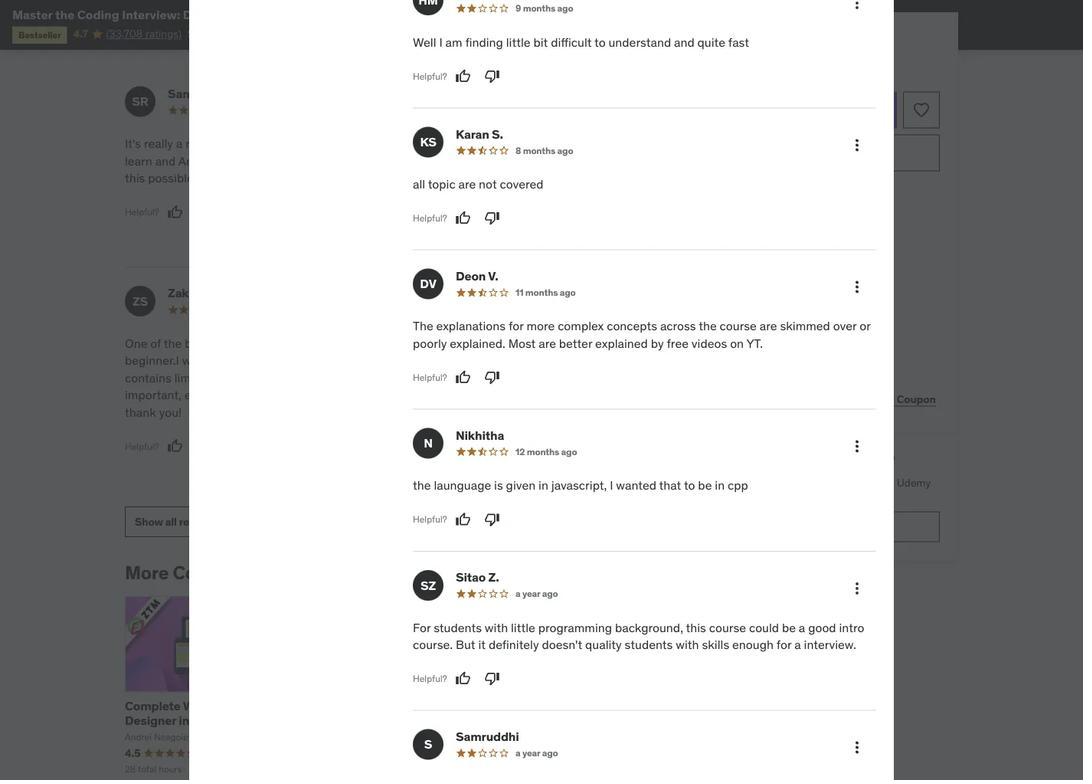 Task type: describe. For each thing, give the bounding box(es) containing it.
more for the
[[527, 318, 555, 334]]

352 lectures
[[190, 764, 241, 775]]

anyone
[[553, 422, 592, 437]]

to left get
[[684, 478, 696, 493]]

enjoied
[[503, 136, 544, 152]]

2 vertical spatial by
[[247, 562, 268, 585]]

guarantee
[[851, 184, 894, 196]]

add to cart button
[[717, 92, 898, 128]]

for down an
[[563, 353, 578, 369]]

this up took at the right of page
[[599, 387, 620, 403]]

coupon
[[897, 392, 936, 406]]

access inside training 5 or more people? get your team access to 25,000+ top udemy courses anytime, anywhere.
[[787, 476, 820, 490]]

a right 4.6 at the bottom left of the page
[[516, 747, 521, 759]]

more for training
[[803, 451, 838, 470]]

long,
[[439, 405, 466, 420]]

after inside unreal prep course, i tanked an interview last week after being in software for around 1.5 years. took this course and am feeling super prepared. not sure why i neglected this topic for so long, but super happy that i took initiative. this is a must for anyone that didn't go the traditional route with learning to code.
[[437, 353, 463, 369]]

poorly
[[413, 335, 447, 351]]

to inside unreal prep course, i tanked an interview last week after being in software for around 1.5 years. took this course and am feeling super prepared. not sure why i neglected this topic for so long, but super happy that i took initiative. this is a must for anyone that didn't go the traditional route with learning to code.
[[607, 439, 618, 455]]

learning
[[600, 698, 650, 714]]

i right why
[[535, 387, 539, 403]]

that inside the i wish to give 5 stars as this course contains limited topics that are the most important, everything useless is striped out, thank you!
[[251, 370, 273, 386]]

additional actions for review by nikhitha image
[[848, 437, 867, 456]]

access
[[741, 324, 775, 338]]

years.
[[405, 370, 438, 386]]

19.5 hours on-demand video
[[741, 239, 877, 253]]

top
[[879, 476, 895, 490]]

i left took at the right of page
[[585, 405, 588, 420]]

the launguage is given in javascript, i wanted that to be in cpp
[[413, 478, 749, 493]]

2 horizontal spatial is
[[494, 478, 503, 493]]

complete web & mobile designer in 2023: ui/ux, figma, +more link
[[125, 698, 279, 743]]

learning
[[560, 439, 604, 455]]

mark review by karan s. as helpful image
[[456, 211, 471, 226]]

for down happy
[[535, 422, 550, 437]]

adquired
[[540, 188, 589, 203]]

more inside button
[[436, 428, 462, 442]]

are up the yt.
[[760, 318, 778, 334]]

sitao z.
[[456, 569, 499, 585]]

11 months ago
[[516, 286, 576, 298]]

or inside the explanations for more complex concepts across the course are skimmed over or poorly explained. most are better explained by free videos on yt.
[[860, 318, 871, 334]]

videos
[[692, 335, 728, 351]]

to inside the i wish to give 5 stars as this course contains limited topics that are the most important, everything useless is striped out, thank you!
[[210, 353, 221, 369]]

good
[[809, 620, 837, 635]]

months right 9
[[523, 2, 556, 14]]

ago for n
[[562, 446, 577, 458]]

making
[[320, 153, 361, 169]]

months for karan s.
[[523, 144, 556, 156]]

i right well
[[439, 34, 443, 50]]

concepts inside it's really a rich experience, tons of concepts to learn and andrei teach step by step making this possible!
[[316, 136, 366, 152]]

and left quite
[[675, 34, 695, 50]]

2 vertical spatial with
[[676, 637, 699, 653]]

additional actions for review by samruddhi image
[[848, 739, 867, 757]]

1 vertical spatial hours
[[159, 764, 182, 775]]

interview
[[579, 336, 628, 352]]

n
[[424, 435, 433, 451]]

0 horizontal spatial i
[[498, 136, 501, 152]]

to inside button
[[801, 102, 813, 118]]

little inside for students with little programming background, this course could be a good intro course. but it definitely doesn't quality students with skills enough for a interview.
[[511, 620, 536, 635]]

1 vertical spatial i
[[535, 188, 537, 203]]

everything
[[185, 387, 242, 403]]

mark review by diego ivan mendoza m. as unhelpful image
[[477, 222, 493, 237]]

beginner.
[[125, 353, 176, 369]]

0 vertical spatial topic
[[428, 176, 456, 192]]

4.7 for 4.7
[[73, 27, 88, 41]]

courses
[[173, 562, 243, 585]]

for inside for students with little programming background, this course could be a good intro course. but it definitely doesn't quality students with skills enough for a interview.
[[777, 637, 792, 653]]

a down diego ivan mendoza m.
[[508, 104, 513, 116]]

a up definitely
[[516, 588, 521, 600]]

show more
[[405, 428, 462, 442]]

money-
[[796, 184, 828, 196]]

be inside for students with little programming background, this course could be a good intro course. but it definitely doesn't quality students with skills enough for a interview.
[[783, 620, 796, 635]]

to inside it's really a rich experience, tons of concepts to learn and andrei teach step by step making this possible!
[[369, 136, 380, 152]]

in left cpp
[[715, 478, 725, 493]]

so
[[423, 405, 436, 420]]

launguage
[[434, 478, 491, 493]]

course inside unreal prep course, i tanked an interview last week after being in software for around 1.5 years. took this course and am feeling super prepared. not sure why i neglected this topic for so long, but super happy that i took initiative. this is a must for anyone that didn't go the traditional route with learning to code.
[[492, 370, 529, 386]]

this down being
[[469, 370, 489, 386]]

this inside it's really a rich experience, tons of concepts to learn and andrei teach step by step making this possible!
[[125, 170, 145, 186]]

year for sitao z.
[[523, 588, 541, 600]]

this right gift
[[791, 392, 810, 406]]

the inside the i wish to give 5 stars as this course contains limited topics that are the most important, everything useless is striped out, thank you!
[[296, 370, 314, 386]]

mark review by sitao z. as unhelpful image
[[485, 671, 500, 687]]

well
[[413, 34, 437, 50]]

deon
[[456, 268, 486, 284]]

a inside unreal prep course, i tanked an interview last week after being in software for around 1.5 years. took this course and am feeling super prepared. not sure why i neglected this topic for so long, but super happy that i took initiative. this is a must for anyone that didn't go the traditional route with learning to code.
[[495, 422, 501, 437]]

rich
[[186, 136, 206, 152]]

students for for
[[434, 620, 482, 635]]

covered
[[500, 176, 544, 192]]

a left good on the right
[[799, 620, 806, 635]]

finding
[[466, 34, 503, 50]]

team
[[760, 476, 784, 490]]

0 vertical spatial hours
[[763, 239, 790, 253]]

but inside unreal prep course, i tanked an interview last week after being in software for around 1.5 years. took this course and am feeling super prepared. not sure why i neglected this topic for so long, but super happy that i took initiative. this is a must for anyone that didn't go the traditional route with learning to code.
[[469, 405, 487, 420]]

get
[[717, 476, 734, 490]]

z.
[[489, 569, 499, 585]]

25,000+
[[835, 476, 877, 490]]

the right were on the right top of the page
[[632, 153, 650, 169]]

a left interview.
[[795, 637, 802, 653]]

coding
[[77, 7, 119, 22]]

a year ago for samruddhi
[[516, 747, 558, 759]]

diego ivan mendoza m.
[[448, 86, 580, 102]]

rating
[[239, 26, 290, 49]]

as for do
[[320, 336, 332, 352]]

complete web & mobile designer in 2023: ui/ux, figma, +more
[[125, 698, 267, 743]]

neglected
[[542, 387, 597, 403]]

months for deon v.
[[526, 286, 558, 298]]

course right gift
[[812, 392, 846, 406]]

difficult
[[551, 34, 592, 50]]

vision
[[475, 188, 507, 203]]

the down couple
[[454, 188, 472, 203]]

access on mobile and tv
[[741, 324, 860, 338]]

i left tanked
[[515, 336, 519, 352]]

8 months ago
[[516, 144, 574, 156]]

and inside unreal prep course, i tanked an interview last week after being in software for around 1.5 years. took this course and am feeling super prepared. not sure why i neglected this topic for so long, but super happy that i took initiative. this is a must for anyone that didn't go the traditional route with learning to code.
[[532, 370, 553, 386]]

the up bestseller
[[55, 7, 75, 22]]

0 horizontal spatial 4.5
[[125, 747, 140, 760]]

mark review by zaka tabish s. as helpful image
[[168, 439, 183, 454]]

30-day money-back guarantee
[[763, 184, 894, 196]]

mark review by deon v. as unhelpful image
[[485, 370, 500, 385]]

happy
[[524, 405, 557, 420]]

that down were on the right top of the page
[[585, 170, 607, 186]]

definitely
[[489, 637, 539, 653]]

to inside 'complete python developer in 2023: zero to mastery'
[[384, 713, 396, 728]]

took
[[591, 405, 616, 420]]

topic inside unreal prep course, i tanked an interview last week after being in software for around 1.5 years. took this course and am feeling super prepared. not sure why i neglected this topic for so long, but super happy that i took initiative. this is a must for anyone that didn't go the traditional route with learning to code.
[[622, 387, 650, 403]]

for inside the explanations for more complex concepts across the course are skimmed over or poorly explained. most are better explained by free videos on yt.
[[509, 318, 524, 334]]

1 horizontal spatial s.
[[492, 126, 503, 142]]

after inside excelent course, i enjoied a lot, and learn as well, 4.5 cause the explanations were not the best,  few couple issues but after that was amazing the vision that i adquired
[[556, 170, 582, 186]]

complete for designer
[[125, 698, 181, 714]]

mark review by nikhitha as helpful image
[[456, 512, 471, 527]]

not inside excelent course, i enjoied a lot, and learn as well, 4.5 cause the explanations were not the best,  few couple issues but after that was amazing the vision that i adquired
[[611, 153, 629, 169]]

to inside training 5 or more people? get your team access to 25,000+ top udemy courses anytime, anywhere.
[[822, 476, 832, 490]]

that up anyone
[[560, 405, 582, 420]]

19.5
[[741, 239, 760, 253]]

useless
[[245, 387, 287, 403]]

months for nikhitha
[[527, 446, 560, 458]]

add
[[776, 102, 799, 118]]

mendoza
[[511, 86, 563, 102]]

mark review by diego ivan mendoza m. as helpful image
[[448, 222, 463, 237]]

1 vertical spatial not
[[479, 176, 497, 192]]

software
[[513, 353, 560, 369]]

a inside excelent course, i enjoied a lot, and learn as well, 4.5 cause the explanations were not the best,  few couple issues but after that was amazing the vision that i adquired
[[547, 136, 553, 152]]

5 inside training 5 or more people? get your team access to 25,000+ top udemy courses anytime, anywhere.
[[775, 451, 783, 470]]

mark
[[448, 286, 477, 301]]

& inside 'complete web & mobile designer in 2023: ui/ux, figma, +more'
[[212, 698, 219, 714]]

1 neagoie, from the left
[[154, 732, 191, 744]]

contains
[[125, 370, 172, 386]]

andrei neagoie, daniel schifano
[[125, 732, 257, 744]]

explanations inside excelent course, i enjoied a lot, and learn as well, 4.5 cause the explanations were not the best,  few couple issues but after that was amazing the vision that i adquired
[[509, 153, 578, 169]]

helpful? down go
[[405, 470, 440, 482]]

algorithms
[[288, 7, 353, 22]]

the inside unreal prep course, i tanked an interview last week after being in software for around 1.5 years. took this course and am feeling super prepared. not sure why i neglected this topic for so long, but super happy that i took initiative. this is a must for anyone that didn't go the traditional route with learning to code.
[[422, 439, 440, 455]]

day
[[778, 184, 794, 196]]

more courses by
[[125, 562, 272, 585]]

0 vertical spatial all
[[413, 176, 426, 192]]

oliveira
[[207, 86, 250, 102]]

mark review by sitao z. as helpful image
[[456, 671, 471, 687]]

helpful? left mark review by zaka tabish s. as helpful image
[[125, 441, 159, 452]]

one
[[125, 336, 148, 352]]

that down issues
[[509, 188, 532, 203]]

all inside button
[[165, 515, 177, 529]]

cart
[[816, 102, 839, 118]]

sure
[[484, 387, 508, 403]]

0 horizontal spatial with
[[485, 620, 508, 635]]

2 step from the left
[[293, 153, 317, 169]]

course down master the coding interview: data structures + algorithms
[[176, 26, 235, 49]]

experience,
[[209, 136, 272, 152]]

fast
[[729, 34, 750, 50]]

0 vertical spatial little
[[506, 34, 531, 50]]

well i am finding little bit difficult to understand and quite fast
[[413, 34, 750, 50]]

xsmall image for 19.5
[[717, 239, 729, 254]]

the left 8 on the top left
[[488, 153, 506, 169]]

route
[[502, 439, 531, 455]]

do
[[303, 336, 317, 352]]

developer
[[410, 698, 467, 714]]

9
[[516, 2, 521, 14]]

1 vertical spatial super
[[490, 405, 521, 420]]

course, inside excelent course, i enjoied a lot, and learn as well, 4.5 cause the explanations were not the best,  few couple issues but after that was amazing the vision that i adquired
[[455, 136, 495, 152]]

neagoie, inside the complete machine learning & data science bootcamp 2023 andrei neagoie, daniel bourke
[[520, 732, 556, 744]]

that right wanted
[[660, 478, 682, 493]]

give
[[224, 353, 247, 369]]

nikhitha
[[456, 427, 504, 443]]

python
[[366, 698, 407, 714]]

students for 212,303
[[229, 27, 271, 41]]

1 daniel from the left
[[193, 732, 219, 744]]

must
[[504, 422, 532, 437]]

and inside it's really a rich experience, tons of concepts to learn and andrei teach step by step making this possible!
[[155, 153, 176, 169]]

that down took at the right of page
[[595, 422, 617, 437]]

the left mark review by mark p. as helpful icon
[[413, 478, 431, 493]]

was
[[610, 170, 631, 186]]

cause
[[453, 153, 485, 169]]

and left the tv at right
[[828, 324, 845, 338]]

am inside unreal prep course, i tanked an interview last week after being in software for around 1.5 years. took this course and am feeling super prepared. not sure why i neglected this topic for so long, but super happy that i took initiative. this is a must for anyone that didn't go the traditional route with learning to code.
[[556, 370, 573, 386]]

1 horizontal spatial on
[[778, 324, 790, 338]]

helpful? for for students with little programming background, this course could be a good intro course. but it definitely doesn't quality students with skills enough for a interview.
[[413, 673, 447, 685]]

helpful? for the explanations for more complex concepts across the course are skimmed over or poorly explained. most are better explained by free videos on yt.
[[413, 371, 447, 383]]



Task type: locate. For each thing, give the bounding box(es) containing it.
ago up complex
[[560, 286, 576, 298]]

in inside 'complete web & mobile designer in 2023: ui/ux, figma, +more'
[[179, 713, 189, 728]]

year right 4.6 at the bottom left of the page
[[523, 747, 541, 759]]

andrei down designer on the bottom left of page
[[125, 732, 152, 744]]

0 horizontal spatial be
[[699, 478, 712, 493]]

data up 'samruddhi'
[[491, 713, 518, 728]]

4.5 inside excelent course, i enjoied a lot, and learn as well, 4.5 cause the explanations were not the best,  few couple issues but after that was amazing the vision that i adquired
[[433, 153, 450, 169]]

the inside one of the best courses you can do as a beginner.
[[164, 336, 182, 352]]

in inside 'complete python developer in 2023: zero to mastery'
[[308, 713, 318, 728]]

0 vertical spatial explanations
[[509, 153, 578, 169]]

1 horizontal spatial be
[[783, 620, 796, 635]]

data up 212,303
[[183, 7, 210, 22]]

and down really
[[155, 153, 176, 169]]

0 horizontal spatial &
[[212, 698, 219, 714]]

1 horizontal spatial not
[[611, 153, 629, 169]]

& inside the complete machine learning & data science bootcamp 2023 andrei neagoie, daniel bourke
[[653, 698, 660, 714]]

4.5 up few
[[433, 153, 450, 169]]

0 vertical spatial xsmall image
[[717, 239, 729, 254]]

complete inside 'complete python developer in 2023: zero to mastery'
[[308, 698, 364, 714]]

2 xsmall image from the top
[[717, 323, 729, 338]]

andrei inside it's really a rich experience, tons of concepts to learn and andrei teach step by step making this possible!
[[178, 153, 214, 169]]

the inside the explanations for more complex concepts across the course are skimmed over or poorly explained. most are better explained by free videos on yt.
[[699, 318, 717, 334]]

but inside excelent course, i enjoied a lot, and learn as well, 4.5 cause the explanations were not the best,  few couple issues but after that was amazing the vision that i adquired
[[535, 170, 554, 186]]

s.
[[492, 126, 503, 142], [237, 286, 249, 301]]

1 vertical spatial students
[[434, 620, 482, 635]]

0 vertical spatial more
[[527, 318, 555, 334]]

0 vertical spatial a year ago
[[516, 588, 558, 600]]

striped
[[301, 387, 340, 403]]

mark review by harsh m. as unhelpful image
[[485, 68, 500, 84]]

1 horizontal spatial of
[[302, 136, 313, 152]]

are down stars at left top
[[276, 370, 293, 386]]

is
[[289, 387, 298, 403], [483, 422, 492, 437], [494, 478, 503, 493]]

concepts up making
[[316, 136, 366, 152]]

months inside "mark p. 3 months ago"
[[515, 304, 548, 316]]

1 horizontal spatial after
[[556, 170, 582, 186]]

mobile
[[222, 698, 261, 714]]

2 vertical spatial as
[[290, 353, 302, 369]]

v.
[[488, 268, 499, 284]]

additional actions for review by harsh m. image
[[848, 0, 867, 12]]

wish
[[182, 353, 207, 369]]

and inside excelent course, i enjoied a lot, and learn as well, 4.5 cause the explanations were not the best,  few couple issues but after that was amazing the vision that i adquired
[[576, 136, 597, 152]]

0 horizontal spatial courses
[[212, 336, 255, 352]]

1 horizontal spatial as
[[320, 336, 332, 352]]

1 a year ago from the top
[[516, 588, 558, 600]]

little up definitely
[[511, 620, 536, 635]]

is left striped
[[289, 387, 298, 403]]

1 horizontal spatial data
[[491, 713, 518, 728]]

ago inside "mark p. 3 months ago"
[[550, 304, 566, 316]]

additional actions for review by deon v. image
[[848, 278, 867, 296]]

4.7 down interview:
[[146, 26, 172, 49]]

2 daniel from the left
[[559, 732, 585, 744]]

course up why
[[492, 370, 529, 386]]

step
[[251, 153, 275, 169], [293, 153, 317, 169]]

$13.99
[[717, 31, 794, 61]]

learn down it's
[[125, 153, 152, 169]]

that
[[585, 170, 607, 186], [509, 188, 532, 203], [251, 370, 273, 386], [560, 405, 582, 420], [595, 422, 617, 437], [660, 478, 682, 493]]

as inside one of the best courses you can do as a beginner.
[[320, 336, 332, 352]]

0 vertical spatial but
[[535, 170, 554, 186]]

1 complete from the left
[[125, 698, 181, 714]]

2 horizontal spatial complete
[[491, 698, 546, 714]]

science
[[520, 713, 566, 728]]

of inside it's really a rich experience, tons of concepts to learn and andrei teach step by step making this possible!
[[302, 136, 313, 152]]

3 complete from the left
[[491, 698, 546, 714]]

students down structures on the top left of page
[[229, 27, 271, 41]]

s. right karan at top left
[[492, 126, 503, 142]]

excelent
[[405, 136, 452, 152]]

courses down get
[[717, 491, 754, 505]]

1 horizontal spatial is
[[483, 422, 492, 437]]

a inside one of the best courses you can do as a beginner.
[[335, 336, 342, 352]]

0 vertical spatial courses
[[212, 336, 255, 352]]

1 vertical spatial after
[[437, 353, 463, 369]]

of up beginner.
[[150, 336, 161, 352]]

wanted
[[617, 478, 657, 493]]

be left get
[[699, 478, 712, 493]]

4.5 up 28
[[125, 747, 140, 760]]

with inside unreal prep course, i tanked an interview last week after being in software for around 1.5 years. took this course and am feeling super prepared. not sure why i neglected this topic for so long, but super happy that i took initiative. this is a must for anyone that didn't go the traditional route with learning to code.
[[534, 439, 557, 455]]

2 horizontal spatial more
[[803, 451, 838, 470]]

1 vertical spatial a year ago
[[516, 747, 558, 759]]

i
[[439, 34, 443, 50], [515, 336, 519, 352], [176, 353, 179, 369], [535, 387, 539, 403], [585, 405, 588, 420], [610, 478, 614, 493]]

data
[[183, 7, 210, 22], [491, 713, 518, 728]]

2 & from the left
[[653, 698, 660, 714]]

0 horizontal spatial topic
[[428, 176, 456, 192]]

go
[[405, 439, 419, 455]]

1 & from the left
[[212, 698, 219, 714]]

1 horizontal spatial &
[[653, 698, 660, 714]]

4.7 for 4.7 course rating
[[146, 26, 172, 49]]

additional actions for review by karan s. image
[[848, 136, 867, 154]]

1 year from the top
[[523, 588, 541, 600]]

on inside the explanations for more complex concepts across the course are skimmed over or poorly explained. most are better explained by free videos on yt.
[[731, 335, 744, 351]]

programming
[[539, 620, 612, 635]]

0 horizontal spatial daniel
[[193, 732, 219, 744]]

mark review by deon v. as helpful image
[[456, 370, 471, 385]]

mark review by harsh m. as helpful image
[[456, 68, 471, 84]]

0 horizontal spatial as
[[290, 353, 302, 369]]

not
[[611, 153, 629, 169], [479, 176, 497, 192]]

complete inside 'complete web & mobile designer in 2023: ui/ux, figma, +more'
[[125, 698, 181, 714]]

1 horizontal spatial 4.5
[[433, 153, 450, 169]]

a month ago
[[508, 104, 561, 116]]

more up the anywhere.
[[803, 451, 838, 470]]

teach
[[217, 153, 248, 169]]

courses inside training 5 or more people? get your team access to 25,000+ top udemy courses anytime, anywhere.
[[717, 491, 754, 505]]

not up the was
[[611, 153, 629, 169]]

2 4.7 from the left
[[73, 27, 88, 41]]

a left rich
[[176, 136, 183, 152]]

0 vertical spatial with
[[534, 439, 557, 455]]

of inside one of the best courses you can do as a beginner.
[[150, 336, 161, 352]]

show more button
[[405, 420, 462, 450]]

1 vertical spatial access
[[787, 476, 820, 490]]

in inside unreal prep course, i tanked an interview last week after being in software for around 1.5 years. took this course and am feeling super prepared. not sure why i neglected this topic for so long, but super happy that i took initiative. this is a must for anyone that didn't go the traditional route with learning to code.
[[500, 353, 510, 369]]

little
[[506, 34, 531, 50], [511, 620, 536, 635]]

hours left on-
[[763, 239, 790, 253]]

2 a year ago from the top
[[516, 747, 558, 759]]

ago for s
[[542, 747, 558, 759]]

or up anytime,
[[786, 451, 800, 470]]

a year ago
[[516, 588, 558, 600], [516, 747, 558, 759]]

0 vertical spatial course,
[[455, 136, 495, 152]]

intro
[[840, 620, 865, 635]]

p.
[[480, 286, 490, 301]]

1 horizontal spatial 4.7
[[146, 26, 172, 49]]

0 horizontal spatial andrei
[[125, 732, 152, 744]]

helpful? for all topic are not covered
[[413, 212, 447, 224]]

0 vertical spatial students
[[229, 27, 271, 41]]

course inside the explanations for more complex concepts across the course are skimmed over or poorly explained. most are better explained by free videos on yt.
[[720, 318, 757, 334]]

complete for 2023:
[[308, 698, 364, 714]]

0 vertical spatial access
[[799, 345, 832, 359]]

learn inside excelent course, i enjoied a lot, and learn as well, 4.5 cause the explanations were not the best,  few couple issues but after that was amazing the vision that i adquired
[[600, 136, 627, 152]]

1 horizontal spatial am
[[556, 370, 573, 386]]

1 vertical spatial little
[[511, 620, 536, 635]]

show
[[405, 428, 434, 442], [135, 515, 163, 529]]

1 vertical spatial 5
[[775, 451, 783, 470]]

0 horizontal spatial s.
[[237, 286, 249, 301]]

for
[[509, 318, 524, 334], [563, 353, 578, 369], [405, 405, 420, 420], [535, 422, 550, 437], [777, 637, 792, 653]]

1 horizontal spatial explanations
[[509, 153, 578, 169]]

show inside button
[[405, 428, 434, 442]]

0 vertical spatial super
[[616, 370, 647, 386]]

code.
[[621, 439, 651, 455]]

0 vertical spatial as
[[630, 136, 642, 152]]

more inside the explanations for more complex concepts across the course are skimmed over or poorly explained. most are better explained by free videos on yt.
[[527, 318, 555, 334]]

2 year from the top
[[523, 747, 541, 759]]

course
[[176, 26, 235, 49], [720, 318, 757, 334], [328, 353, 365, 369], [492, 370, 529, 386], [812, 392, 846, 406], [710, 620, 747, 635]]

by down tons
[[278, 153, 290, 169]]

access down mobile
[[799, 345, 832, 359]]

explanations
[[509, 153, 578, 169], [437, 318, 506, 334]]

1 vertical spatial s.
[[237, 286, 249, 301]]

to right difficult
[[595, 34, 606, 50]]

1 horizontal spatial by
[[278, 153, 290, 169]]

to left cart
[[801, 102, 813, 118]]

0 horizontal spatial all
[[165, 515, 177, 529]]

xsmall image left the yt.
[[717, 323, 729, 338]]

data for structures
[[183, 7, 210, 22]]

1 2023: from the left
[[192, 713, 224, 728]]

is inside the i wish to give 5 stars as this course contains limited topics that are the most important, everything useless is striped out, thank you!
[[289, 387, 298, 403]]

gift
[[770, 392, 789, 406]]

it's
[[125, 136, 141, 152]]

this
[[125, 170, 145, 186], [305, 353, 325, 369], [469, 370, 489, 386], [599, 387, 620, 403], [791, 392, 810, 406], [686, 620, 707, 635]]

lot,
[[556, 136, 573, 152]]

complete up "figma,"
[[125, 698, 181, 714]]

interview:
[[122, 7, 180, 22]]

0 vertical spatial be
[[699, 478, 712, 493]]

for students with little programming background, this course could be a good intro course. but it definitely doesn't quality students with skills enough for a interview.
[[413, 620, 865, 653]]

xsmall image for full
[[717, 345, 729, 360]]

0 horizontal spatial 5
[[250, 353, 257, 369]]

complete inside the complete machine learning & data science bootcamp 2023 andrei neagoie, daniel bourke
[[491, 698, 546, 714]]

as
[[630, 136, 642, 152], [320, 336, 332, 352], [290, 353, 302, 369]]

complete for data
[[491, 698, 546, 714]]

zaka
[[168, 286, 195, 301]]

best,
[[405, 170, 433, 186]]

wishlist image
[[913, 101, 931, 119]]

took
[[440, 370, 466, 386]]

0 horizontal spatial explanations
[[437, 318, 506, 334]]

1 vertical spatial learn
[[125, 153, 152, 169]]

a year ago for sitao z.
[[516, 588, 558, 600]]

0 horizontal spatial after
[[437, 353, 463, 369]]

explanations inside the explanations for more complex concepts across the course are skimmed over or poorly explained. most are better explained by free videos on yt.
[[437, 318, 506, 334]]

0 vertical spatial is
[[289, 387, 298, 403]]

are inside the i wish to give 5 stars as this course contains limited topics that are the most important, everything useless is striped out, thank you!
[[276, 370, 293, 386]]

course inside the i wish to give 5 stars as this course contains limited topics that are the most important, everything useless is striped out, thank you!
[[328, 353, 365, 369]]

on-
[[793, 239, 809, 253]]

by inside it's really a rich experience, tons of concepts to learn and andrei teach step by step making this possible!
[[278, 153, 290, 169]]

0 horizontal spatial or
[[786, 451, 800, 470]]

1 horizontal spatial but
[[535, 170, 554, 186]]

as inside excelent course, i enjoied a lot, and learn as well, 4.5 cause the explanations were not the best,  few couple issues but after that was amazing the vision that i adquired
[[630, 136, 642, 152]]

0 horizontal spatial super
[[490, 405, 521, 420]]

helpful? up prepared.
[[413, 371, 447, 383]]

course.
[[413, 637, 453, 653]]

as down can
[[290, 353, 302, 369]]

skimmed
[[781, 318, 831, 334]]

really
[[144, 136, 173, 152]]

tabish
[[198, 286, 235, 301]]

concepts up last
[[607, 318, 658, 334]]

this up skills at right
[[686, 620, 707, 635]]

course up most
[[328, 353, 365, 369]]

months right the 11
[[526, 286, 558, 298]]

2 vertical spatial is
[[494, 478, 503, 493]]

concepts
[[316, 136, 366, 152], [607, 318, 658, 334]]

month
[[515, 104, 543, 116]]

course, inside unreal prep course, i tanked an interview last week after being in software for around 1.5 years. took this course and am feeling super prepared. not sure why i neglected this topic for so long, but super happy that i took initiative. this is a must for anyone that didn't go the traditional route with learning to code.
[[472, 336, 512, 352]]

medium image
[[125, 29, 143, 47]]

daniel inside the complete machine learning & data science bootcamp 2023 andrei neagoie, daniel bourke
[[559, 732, 585, 744]]

complex
[[558, 318, 604, 334]]

mark review by nikhitha as unhelpful image
[[485, 512, 500, 527]]

mark review by mark p. as unhelpful image
[[477, 468, 493, 483]]

interview.
[[804, 637, 857, 653]]

on left the yt.
[[731, 335, 744, 351]]

or inside training 5 or more people? get your team access to 25,000+ top udemy courses anytime, anywhere.
[[786, 451, 800, 470]]

to left 'code.'
[[607, 439, 618, 455]]

being
[[466, 353, 497, 369]]

more right n
[[436, 428, 462, 442]]

12 months ago
[[516, 446, 577, 458]]

last
[[631, 336, 651, 352]]

well,
[[405, 153, 430, 169]]

karan
[[456, 126, 490, 142]]

2023: left zero
[[321, 713, 354, 728]]

1 vertical spatial am
[[556, 370, 573, 386]]

prepared.
[[405, 387, 458, 403]]

2 vertical spatial xsmall image
[[717, 345, 729, 360]]

all
[[413, 176, 426, 192], [165, 515, 177, 529]]

0 horizontal spatial concepts
[[316, 136, 366, 152]]

but
[[456, 637, 476, 653]]

concepts inside the explanations for more complex concepts across the course are skimmed over or poorly explained. most are better explained by free videos on yt.
[[607, 318, 658, 334]]

m.
[[566, 86, 580, 102]]

0 horizontal spatial neagoie,
[[154, 732, 191, 744]]

are up 'software'
[[539, 335, 556, 351]]

ago up difficult
[[558, 2, 574, 14]]

year for samruddhi
[[523, 747, 541, 759]]

that up useless
[[251, 370, 273, 386]]

to left ks
[[369, 136, 380, 152]]

1 vertical spatial is
[[483, 422, 492, 437]]

of right tons
[[302, 136, 313, 152]]

over
[[834, 318, 857, 334]]

ago down science
[[542, 747, 558, 759]]

1 step from the left
[[251, 153, 275, 169]]

show inside button
[[135, 515, 163, 529]]

thank
[[125, 405, 156, 420]]

for down could
[[777, 637, 792, 653]]

cpp
[[728, 478, 749, 493]]

the down initiative.
[[422, 439, 440, 455]]

52727 reviews element
[[383, 747, 416, 760]]

tv
[[848, 324, 860, 338]]

1 horizontal spatial students
[[434, 620, 482, 635]]

traditional
[[443, 439, 499, 455]]

helpful? for it's really a rich experience, tons of concepts to learn and andrei teach step by step making this possible!
[[125, 207, 159, 218]]

2 horizontal spatial as
[[630, 136, 642, 152]]

the up striped
[[296, 370, 314, 386]]

samyr oliveira r.
[[168, 86, 264, 102]]

explanations down enjoied
[[509, 153, 578, 169]]

xsmall image for access
[[717, 323, 729, 338]]

andrei inside the complete machine learning & data science bootcamp 2023 andrei neagoie, daniel bourke
[[491, 732, 518, 744]]

0 vertical spatial not
[[611, 153, 629, 169]]

with right 12
[[534, 439, 557, 455]]

mark review by karan s. as unhelpful image
[[485, 211, 500, 226]]

learn inside it's really a rich experience, tons of concepts to learn and andrei teach step by step making this possible!
[[125, 153, 152, 169]]

2 complete from the left
[[308, 698, 364, 714]]

week
[[405, 353, 434, 369]]

data for science
[[491, 713, 518, 728]]

add to cart
[[776, 102, 839, 118]]

courses inside one of the best courses you can do as a beginner.
[[212, 336, 255, 352]]

mark review by mark p. as helpful image
[[448, 468, 463, 483]]

data inside the complete machine learning & data science bootcamp 2023 andrei neagoie, daniel bourke
[[491, 713, 518, 728]]

2023: inside 'complete python developer in 2023: zero to mastery'
[[321, 713, 354, 728]]

1 vertical spatial or
[[786, 451, 800, 470]]

by right last
[[651, 335, 664, 351]]

show all reviews button
[[125, 507, 227, 538]]

dm
[[411, 94, 431, 110]]

months right 3
[[515, 304, 548, 316]]

& right learning
[[653, 698, 660, 714]]

1 horizontal spatial or
[[860, 318, 871, 334]]

and down 'software'
[[532, 370, 553, 386]]

& right web
[[212, 698, 219, 714]]

0 horizontal spatial complete
[[125, 698, 181, 714]]

1 horizontal spatial 2023:
[[321, 713, 354, 728]]

1 vertical spatial course,
[[472, 336, 512, 352]]

helpful? for well i am finding little bit difficult to understand and quite fast
[[413, 70, 447, 82]]

0 horizontal spatial am
[[446, 34, 463, 50]]

show for show more
[[405, 428, 434, 442]]

1 4.7 from the left
[[146, 26, 172, 49]]

3 xsmall image from the top
[[717, 345, 729, 360]]

anywhere.
[[800, 491, 849, 505]]

as for learn
[[630, 136, 642, 152]]

1 vertical spatial year
[[523, 747, 541, 759]]

is inside unreal prep course, i tanked an interview last week after being in software for around 1.5 years. took this course and am feeling super prepared. not sure why i neglected this topic for so long, but super happy that i took initiative. this is a must for anyone that didn't go the traditional route with learning to code.
[[483, 422, 492, 437]]

you!
[[159, 405, 182, 420]]

2 neagoie, from the left
[[520, 732, 556, 744]]

this down 'do'
[[305, 353, 325, 369]]

1 horizontal spatial step
[[293, 153, 317, 169]]

tons
[[275, 136, 299, 152]]

0 horizontal spatial learn
[[125, 153, 152, 169]]

ago for ks
[[558, 144, 574, 156]]

2 vertical spatial more
[[803, 451, 838, 470]]

students
[[229, 27, 271, 41], [434, 620, 482, 635], [625, 637, 673, 653]]

months right 8 on the top left
[[523, 144, 556, 156]]

courses up give
[[212, 336, 255, 352]]

but
[[535, 170, 554, 186], [469, 405, 487, 420]]

1 horizontal spatial with
[[534, 439, 557, 455]]

1 vertical spatial all
[[165, 515, 177, 529]]

zero
[[356, 713, 382, 728]]

0 vertical spatial 4.5
[[433, 153, 450, 169]]

deon v.
[[456, 268, 499, 284]]

1 xsmall image from the top
[[717, 239, 729, 254]]

course inside for students with little programming background, this course could be a good intro course. but it definitely doesn't quality students with skills enough for a interview.
[[710, 620, 747, 635]]

1 vertical spatial show
[[135, 515, 163, 529]]

helpful? left mark review by diego ivan mendoza m. as helpful "icon"
[[405, 224, 440, 236]]

helpful? for the launguage is given in javascript, i wanted that to be in cpp
[[413, 514, 447, 525]]

28
[[125, 764, 136, 775]]

0 horizontal spatial by
[[247, 562, 268, 585]]

i left wish
[[176, 353, 179, 369]]

2 horizontal spatial by
[[651, 335, 664, 351]]

as up the was
[[630, 136, 642, 152]]

with left skills at right
[[676, 637, 699, 653]]

0 horizontal spatial 4.7
[[73, 27, 88, 41]]

2 2023: from the left
[[321, 713, 354, 728]]

mark review by samyr oliveira r. as helpful image
[[168, 205, 183, 220]]

are right few
[[459, 176, 476, 192]]

1 vertical spatial be
[[783, 620, 796, 635]]

xsmall image
[[717, 239, 729, 254], [717, 323, 729, 338], [717, 345, 729, 360]]

helpful? up dm
[[413, 70, 447, 82]]

1 horizontal spatial courses
[[717, 491, 754, 505]]

a right 'do'
[[335, 336, 342, 352]]

0 vertical spatial or
[[860, 318, 871, 334]]

ago for sz
[[542, 588, 558, 600]]

more inside training 5 or more people? get your team access to 25,000+ top udemy courses anytime, anywhere.
[[803, 451, 838, 470]]

the
[[55, 7, 75, 22], [488, 153, 506, 169], [632, 153, 650, 169], [454, 188, 472, 203], [699, 318, 717, 334], [164, 336, 182, 352], [296, 370, 314, 386], [422, 439, 440, 455], [413, 478, 431, 493]]

as inside the i wish to give 5 stars as this course contains limited topics that are the most important, everything useless is striped out, thank you!
[[290, 353, 302, 369]]

course, up cause on the left of page
[[455, 136, 495, 152]]

show for show all reviews
[[135, 515, 163, 529]]

5 inside the i wish to give 5 stars as this course contains limited topics that are the most important, everything useless is striped out, thank you!
[[250, 353, 257, 369]]

more
[[125, 562, 169, 585]]

1 horizontal spatial topic
[[622, 387, 650, 403]]

bestseller
[[18, 29, 61, 41]]

1 horizontal spatial concepts
[[607, 318, 658, 334]]

additional actions for review by sitao z. image
[[848, 579, 867, 598]]

12
[[516, 446, 525, 458]]

in up andrei neagoie, daniel schifano
[[179, 713, 189, 728]]

course, up being
[[472, 336, 512, 352]]

0 vertical spatial data
[[183, 7, 210, 22]]

in right given
[[539, 478, 549, 493]]

could
[[750, 620, 780, 635]]

0 horizontal spatial show
[[135, 515, 163, 529]]

i left wanted
[[610, 478, 614, 493]]

be right could
[[783, 620, 796, 635]]

2023: inside 'complete web & mobile designer in 2023: ui/ux, figma, +more'
[[192, 713, 224, 728]]

helpful? left mark review by samyr oliveira r. as helpful image
[[125, 207, 159, 218]]

sz
[[421, 577, 436, 593]]

1 vertical spatial more
[[436, 428, 462, 442]]

explained.
[[450, 335, 506, 351]]

complete left python
[[308, 698, 364, 714]]

1 horizontal spatial daniel
[[559, 732, 585, 744]]

months
[[523, 2, 556, 14], [523, 144, 556, 156], [526, 286, 558, 298], [515, 304, 548, 316], [527, 446, 560, 458]]

unreal prep course, i tanked an interview last week after being in software for around 1.5 years. took this course and am feeling super prepared. not sure why i neglected this topic for so long, but super happy that i took initiative. this is a must for anyone that didn't go the traditional route with learning to code.
[[405, 336, 651, 455]]

after up adquired
[[556, 170, 582, 186]]

this inside for students with little programming background, this course could be a good intro course. but it definitely doesn't quality students with skills enough for a interview.
[[686, 620, 707, 635]]

months right 12
[[527, 446, 560, 458]]

it
[[479, 637, 486, 653]]

or right over
[[860, 318, 871, 334]]

0 vertical spatial learn
[[600, 136, 627, 152]]

year up definitely
[[523, 588, 541, 600]]

feeling
[[576, 370, 613, 386]]

a left lot,
[[547, 136, 553, 152]]

this inside the i wish to give 5 stars as this course contains limited topics that are the most important, everything useless is striped out, thank you!
[[305, 353, 325, 369]]

0 horizontal spatial step
[[251, 153, 275, 169]]

ago for dm
[[545, 104, 561, 116]]

0 vertical spatial show
[[405, 428, 434, 442]]

hours right total
[[159, 764, 182, 775]]

for left so
[[405, 405, 420, 420]]

i inside the i wish to give 5 stars as this course contains limited topics that are the most important, everything useless is striped out, thank you!
[[176, 353, 179, 369]]

andrei up 4.6 at the bottom left of the page
[[491, 732, 518, 744]]

course up the yt.
[[720, 318, 757, 334]]

ago for dv
[[560, 286, 576, 298]]

to left give
[[210, 353, 221, 369]]

the left best
[[164, 336, 182, 352]]

best
[[185, 336, 209, 352]]

1 vertical spatial 4.5
[[125, 747, 140, 760]]

by inside the explanations for more complex concepts across the course are skimmed over or poorly explained. most are better explained by free videos on yt.
[[651, 335, 664, 351]]

a inside it's really a rich experience, tons of concepts to learn and andrei teach step by step making this possible!
[[176, 136, 183, 152]]

2 horizontal spatial students
[[625, 637, 673, 653]]



Task type: vqa. For each thing, say whether or not it's contained in the screenshot.
The PMO Bootcamp (find the job, ace it, & master the PMO)
no



